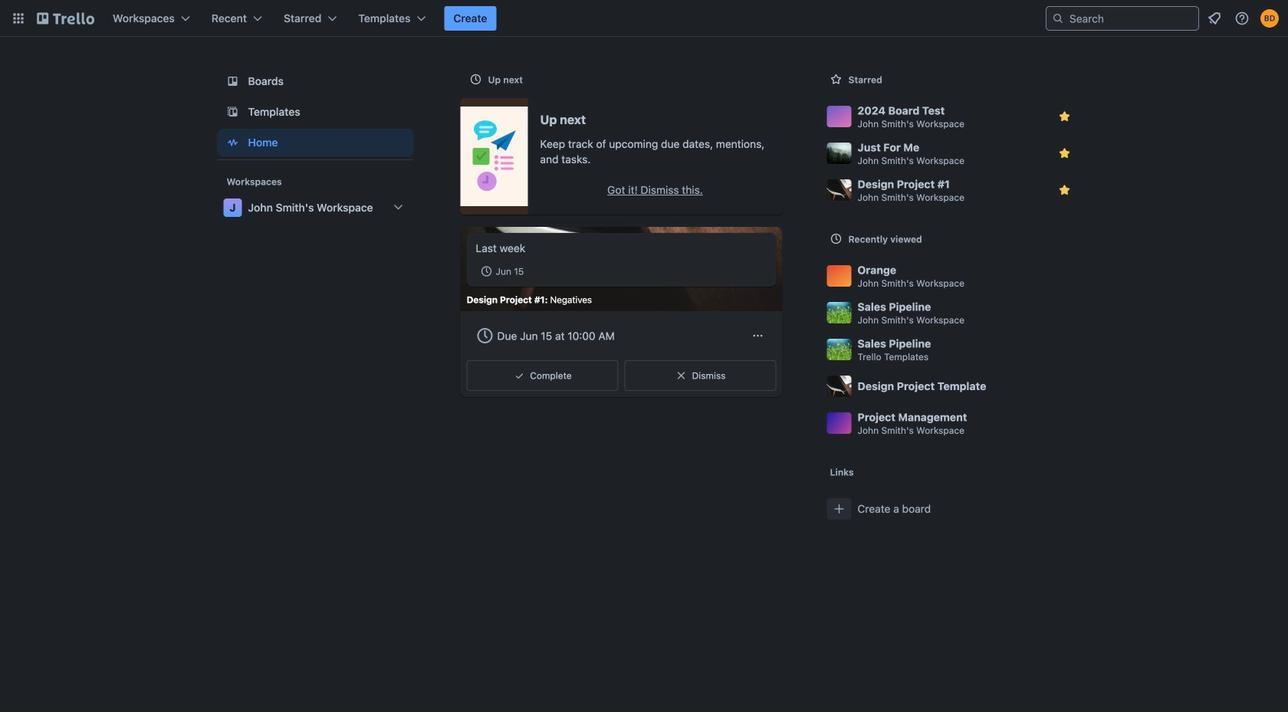 Task type: locate. For each thing, give the bounding box(es) containing it.
template board image
[[224, 103, 242, 121]]

click to star 2024 board test. it will show up at the top of your boards list. image
[[1057, 109, 1073, 124]]

click to star just for me. it will show up at the top of your boards list. image
[[1057, 146, 1073, 161]]

click to star design project #1. it will show up at the top of your boards list. image
[[1057, 183, 1073, 198]]

board image
[[224, 72, 242, 91]]

search image
[[1052, 12, 1065, 25]]

primary element
[[0, 0, 1289, 37]]

barb dwyer (barbdwyer3) image
[[1261, 9, 1280, 28]]



Task type: vqa. For each thing, say whether or not it's contained in the screenshot.
'Compliment the Chef'
no



Task type: describe. For each thing, give the bounding box(es) containing it.
home image
[[224, 133, 242, 152]]

0 notifications image
[[1206, 9, 1224, 28]]

back to home image
[[37, 6, 94, 31]]

open information menu image
[[1235, 11, 1250, 26]]

Search field
[[1065, 8, 1199, 29]]



